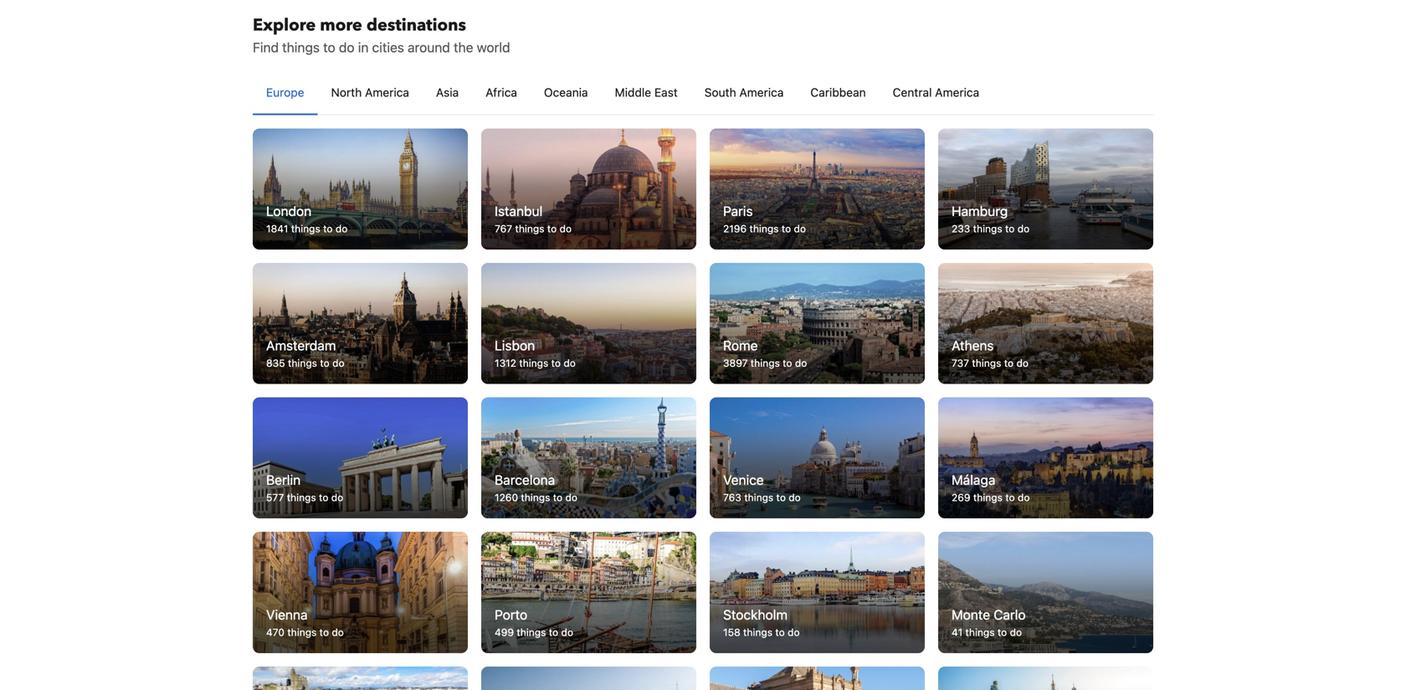 Task type: describe. For each thing, give the bounding box(es) containing it.
oceania button
[[531, 71, 602, 114]]

do for málaga
[[1018, 492, 1030, 503]]

do for london
[[336, 223, 348, 234]]

do for rome
[[796, 357, 808, 369]]

hamburg
[[952, 203, 1008, 219]]

737
[[952, 357, 970, 369]]

venice image
[[710, 397, 925, 518]]

to for stockholm
[[776, 626, 785, 638]]

asia
[[436, 85, 459, 99]]

oceania
[[544, 85, 588, 99]]

do for athens
[[1017, 357, 1029, 369]]

things for vienna
[[288, 626, 317, 638]]

armação de pêra image
[[482, 666, 697, 690]]

istanbul
[[495, 203, 543, 219]]

venice
[[724, 472, 764, 488]]

do for berlin
[[331, 492, 344, 503]]

vienna 470 things to do
[[266, 607, 344, 638]]

amsterdam 835 things to do
[[266, 337, 345, 369]]

london
[[266, 203, 312, 219]]

stockholm 158 things to do
[[724, 607, 800, 638]]

things for málaga
[[974, 492, 1003, 503]]

things for stockholm
[[744, 626, 773, 638]]

1312
[[495, 357, 517, 369]]

krakow image
[[939, 666, 1154, 690]]

asia button
[[423, 71, 472, 114]]

paris 2196 things to do
[[724, 203, 806, 234]]

things inside explore more destinations find things to do in cities around the world
[[282, 39, 320, 55]]

things for barcelona
[[521, 492, 551, 503]]

europe button
[[253, 71, 318, 114]]

south america button
[[692, 71, 798, 114]]

middle
[[615, 85, 652, 99]]

paris
[[724, 203, 753, 219]]

do for barcelona
[[566, 492, 578, 503]]

south
[[705, 85, 737, 99]]

hamburg 233 things to do
[[952, 203, 1030, 234]]

269
[[952, 492, 971, 503]]

to for venice
[[777, 492, 786, 503]]

do for venice
[[789, 492, 801, 503]]

middle east
[[615, 85, 678, 99]]

things for rome
[[751, 357, 780, 369]]

venice 763 things to do
[[724, 472, 801, 503]]

in
[[358, 39, 369, 55]]

1260
[[495, 492, 518, 503]]

do for paris
[[794, 223, 806, 234]]

do for istanbul
[[560, 223, 572, 234]]

do for amsterdam
[[333, 357, 345, 369]]

north america button
[[318, 71, 423, 114]]

233
[[952, 223, 971, 234]]

málaga image
[[939, 397, 1154, 518]]

things for london
[[291, 223, 321, 234]]

to for málaga
[[1006, 492, 1016, 503]]

lisbon 1312 things to do
[[495, 337, 576, 369]]

berlin
[[266, 472, 301, 488]]

things for porto
[[517, 626, 546, 638]]

stockholm
[[724, 607, 788, 622]]

caribbean
[[811, 85, 866, 99]]

africa
[[486, 85, 517, 99]]

lisbon
[[495, 337, 535, 353]]

east
[[655, 85, 678, 99]]

things for berlin
[[287, 492, 316, 503]]

athens image
[[939, 263, 1154, 384]]

things for amsterdam
[[288, 357, 317, 369]]

amsterdam image
[[253, 263, 468, 384]]

porto image
[[482, 532, 697, 653]]

barcelona
[[495, 472, 555, 488]]

south america
[[705, 85, 784, 99]]

things for istanbul
[[515, 223, 545, 234]]

to for barcelona
[[553, 492, 563, 503]]

paris image
[[710, 128, 925, 249]]

madrid image
[[253, 666, 468, 690]]

things for athens
[[973, 357, 1002, 369]]

athens 737 things to do
[[952, 337, 1029, 369]]

835
[[266, 357, 285, 369]]

america for central america
[[936, 85, 980, 99]]

to for hamburg
[[1006, 223, 1015, 234]]

explore
[[253, 14, 316, 37]]

rome image
[[710, 263, 925, 384]]

to for paris
[[782, 223, 792, 234]]



Task type: locate. For each thing, give the bounding box(es) containing it.
to down more
[[323, 39, 336, 55]]

do right 577 at the left
[[331, 492, 344, 503]]

to inside porto 499 things to do
[[549, 626, 559, 638]]

do right 1312
[[564, 357, 576, 369]]

things down the london
[[291, 223, 321, 234]]

things inside rome 3897 things to do
[[751, 357, 780, 369]]

things down "hamburg"
[[974, 223, 1003, 234]]

to for berlin
[[319, 492, 329, 503]]

to inside vienna 470 things to do
[[320, 626, 329, 638]]

2 america from the left
[[740, 85, 784, 99]]

158
[[724, 626, 741, 638]]

london image
[[253, 128, 468, 249]]

767
[[495, 223, 513, 234]]

do inside the "málaga 269 things to do"
[[1018, 492, 1030, 503]]

to inside lisbon 1312 things to do
[[552, 357, 561, 369]]

central america button
[[880, 71, 993, 114]]

hamburg image
[[939, 128, 1154, 249]]

do up seville image at the bottom right of page
[[788, 626, 800, 638]]

things down istanbul
[[515, 223, 545, 234]]

do inside lisbon 1312 things to do
[[564, 357, 576, 369]]

things inside the hamburg 233 things to do
[[974, 223, 1003, 234]]

do inside amsterdam 835 things to do
[[333, 357, 345, 369]]

to for vienna
[[320, 626, 329, 638]]

to for athens
[[1005, 357, 1014, 369]]

to right 763
[[777, 492, 786, 503]]

things down monte
[[966, 626, 995, 638]]

rome 3897 things to do
[[724, 337, 808, 369]]

to inside amsterdam 835 things to do
[[320, 357, 330, 369]]

lisbon image
[[482, 263, 697, 384]]

do down carlo
[[1011, 626, 1023, 638]]

470
[[266, 626, 285, 638]]

central
[[893, 85, 932, 99]]

cities
[[372, 39, 404, 55]]

central america
[[893, 85, 980, 99]]

things for hamburg
[[974, 223, 1003, 234]]

things inside athens 737 things to do
[[973, 357, 1002, 369]]

do inside vienna 470 things to do
[[332, 626, 344, 638]]

do inside porto 499 things to do
[[561, 626, 574, 638]]

things for venice
[[745, 492, 774, 503]]

málaga
[[952, 472, 996, 488]]

london 1841 things to do
[[266, 203, 348, 234]]

more
[[320, 14, 362, 37]]

things down porto
[[517, 626, 546, 638]]

do for stockholm
[[788, 626, 800, 638]]

do right 1841 at top
[[336, 223, 348, 234]]

things for paris
[[750, 223, 779, 234]]

1841
[[266, 223, 288, 234]]

to right 269
[[1006, 492, 1016, 503]]

things inside paris 2196 things to do
[[750, 223, 779, 234]]

41
[[952, 626, 963, 638]]

to inside "barcelona 1260 things to do"
[[553, 492, 563, 503]]

to right 767 in the top of the page
[[548, 223, 557, 234]]

things
[[282, 39, 320, 55], [291, 223, 321, 234], [515, 223, 545, 234], [750, 223, 779, 234], [974, 223, 1003, 234], [288, 357, 317, 369], [519, 357, 549, 369], [751, 357, 780, 369], [973, 357, 1002, 369], [287, 492, 316, 503], [521, 492, 551, 503], [745, 492, 774, 503], [974, 492, 1003, 503], [288, 626, 317, 638], [517, 626, 546, 638], [744, 626, 773, 638], [966, 626, 995, 638]]

things down stockholm
[[744, 626, 773, 638]]

things down amsterdam
[[288, 357, 317, 369]]

málaga 269 things to do
[[952, 472, 1030, 503]]

things inside stockholm 158 things to do
[[744, 626, 773, 638]]

america for north america
[[365, 85, 409, 99]]

amsterdam
[[266, 337, 336, 353]]

america right central
[[936, 85, 980, 99]]

do inside monte carlo 41 things to do
[[1011, 626, 1023, 638]]

to inside monte carlo 41 things to do
[[998, 626, 1008, 638]]

things inside london 1841 things to do
[[291, 223, 321, 234]]

to for porto
[[549, 626, 559, 638]]

tab list containing europe
[[253, 71, 1154, 116]]

to inside berlin 577 things to do
[[319, 492, 329, 503]]

things down venice
[[745, 492, 774, 503]]

to inside the "málaga 269 things to do"
[[1006, 492, 1016, 503]]

north america
[[331, 85, 409, 99]]

to inside venice 763 things to do
[[777, 492, 786, 503]]

america right "north"
[[365, 85, 409, 99]]

do inside explore more destinations find things to do in cities around the world
[[339, 39, 355, 55]]

do inside "barcelona 1260 things to do"
[[566, 492, 578, 503]]

do right 3897
[[796, 357, 808, 369]]

do up armação de pêra image
[[561, 626, 574, 638]]

north
[[331, 85, 362, 99]]

do down amsterdam
[[333, 357, 345, 369]]

to inside explore more destinations find things to do in cities around the world
[[323, 39, 336, 55]]

to inside london 1841 things to do
[[323, 223, 333, 234]]

the
[[454, 39, 474, 55]]

to down barcelona
[[553, 492, 563, 503]]

things down explore
[[282, 39, 320, 55]]

2 horizontal spatial america
[[936, 85, 980, 99]]

rome
[[724, 337, 758, 353]]

to right the 737
[[1005, 357, 1014, 369]]

europe
[[266, 85, 304, 99]]

2196
[[724, 223, 747, 234]]

do right 269
[[1018, 492, 1030, 503]]

to for london
[[323, 223, 333, 234]]

499
[[495, 626, 514, 638]]

do right 233
[[1018, 223, 1030, 234]]

1 america from the left
[[365, 85, 409, 99]]

3897
[[724, 357, 748, 369]]

barcelona image
[[482, 397, 697, 518]]

porto 499 things to do
[[495, 607, 574, 638]]

to down carlo
[[998, 626, 1008, 638]]

monte carlo image
[[939, 532, 1154, 653]]

do right 763
[[789, 492, 801, 503]]

to down stockholm
[[776, 626, 785, 638]]

things inside venice 763 things to do
[[745, 492, 774, 503]]

things down málaga
[[974, 492, 1003, 503]]

things inside monte carlo 41 things to do
[[966, 626, 995, 638]]

to right 2196
[[782, 223, 792, 234]]

do inside berlin 577 things to do
[[331, 492, 344, 503]]

porto
[[495, 607, 528, 622]]

world
[[477, 39, 511, 55]]

do up madrid image
[[332, 626, 344, 638]]

to right 1841 at top
[[323, 223, 333, 234]]

577
[[266, 492, 284, 503]]

explore more destinations find things to do in cities around the world
[[253, 14, 511, 55]]

to inside stockholm 158 things to do
[[776, 626, 785, 638]]

do for porto
[[561, 626, 574, 638]]

caribbean button
[[798, 71, 880, 114]]

middle east button
[[602, 71, 692, 114]]

to for istanbul
[[548, 223, 557, 234]]

monte carlo 41 things to do
[[952, 607, 1026, 638]]

barcelona 1260 things to do
[[495, 472, 578, 503]]

things down athens
[[973, 357, 1002, 369]]

do inside stockholm 158 things to do
[[788, 626, 800, 638]]

monte
[[952, 607, 991, 622]]

stockholm image
[[710, 532, 925, 653]]

do inside athens 737 things to do
[[1017, 357, 1029, 369]]

things inside lisbon 1312 things to do
[[519, 357, 549, 369]]

things inside vienna 470 things to do
[[288, 626, 317, 638]]

istanbul 767 things to do
[[495, 203, 572, 234]]

do inside venice 763 things to do
[[789, 492, 801, 503]]

to inside rome 3897 things to do
[[783, 357, 793, 369]]

to for rome
[[783, 357, 793, 369]]

to right 1312
[[552, 357, 561, 369]]

to right 577 at the left
[[319, 492, 329, 503]]

do inside london 1841 things to do
[[336, 223, 348, 234]]

do right 767 in the top of the page
[[560, 223, 572, 234]]

to right 470
[[320, 626, 329, 638]]

america inside button
[[365, 85, 409, 99]]

do left in
[[339, 39, 355, 55]]

do right the 1260
[[566, 492, 578, 503]]

do inside paris 2196 things to do
[[794, 223, 806, 234]]

things inside porto 499 things to do
[[517, 626, 546, 638]]

do for hamburg
[[1018, 223, 1030, 234]]

763
[[724, 492, 742, 503]]

things right 3897
[[751, 357, 780, 369]]

america
[[365, 85, 409, 99], [740, 85, 784, 99], [936, 85, 980, 99]]

do right the 737
[[1017, 357, 1029, 369]]

athens
[[952, 337, 995, 353]]

do for vienna
[[332, 626, 344, 638]]

do inside the hamburg 233 things to do
[[1018, 223, 1030, 234]]

things right 2196
[[750, 223, 779, 234]]

to
[[323, 39, 336, 55], [323, 223, 333, 234], [548, 223, 557, 234], [782, 223, 792, 234], [1006, 223, 1015, 234], [320, 357, 330, 369], [552, 357, 561, 369], [783, 357, 793, 369], [1005, 357, 1014, 369], [319, 492, 329, 503], [553, 492, 563, 503], [777, 492, 786, 503], [1006, 492, 1016, 503], [320, 626, 329, 638], [549, 626, 559, 638], [776, 626, 785, 638], [998, 626, 1008, 638]]

things down berlin
[[287, 492, 316, 503]]

to down "hamburg"
[[1006, 223, 1015, 234]]

carlo
[[994, 607, 1026, 622]]

do
[[339, 39, 355, 55], [336, 223, 348, 234], [560, 223, 572, 234], [794, 223, 806, 234], [1018, 223, 1030, 234], [333, 357, 345, 369], [564, 357, 576, 369], [796, 357, 808, 369], [1017, 357, 1029, 369], [331, 492, 344, 503], [566, 492, 578, 503], [789, 492, 801, 503], [1018, 492, 1030, 503], [332, 626, 344, 638], [561, 626, 574, 638], [788, 626, 800, 638], [1011, 626, 1023, 638]]

america for south america
[[740, 85, 784, 99]]

things down barcelona
[[521, 492, 551, 503]]

to right 499
[[549, 626, 559, 638]]

things inside "barcelona 1260 things to do"
[[521, 492, 551, 503]]

to down amsterdam
[[320, 357, 330, 369]]

find
[[253, 39, 279, 55]]

do inside rome 3897 things to do
[[796, 357, 808, 369]]

vienna image
[[253, 532, 468, 653]]

things down lisbon
[[519, 357, 549, 369]]

to right 3897
[[783, 357, 793, 369]]

things inside berlin 577 things to do
[[287, 492, 316, 503]]

do right 2196
[[794, 223, 806, 234]]

berlin image
[[253, 397, 468, 518]]

istanbul image
[[482, 128, 697, 249]]

vienna
[[266, 607, 308, 622]]

tab list
[[253, 71, 1154, 116]]

things down vienna
[[288, 626, 317, 638]]

0 horizontal spatial america
[[365, 85, 409, 99]]

to inside athens 737 things to do
[[1005, 357, 1014, 369]]

africa button
[[472, 71, 531, 114]]

things inside amsterdam 835 things to do
[[288, 357, 317, 369]]

to for amsterdam
[[320, 357, 330, 369]]

things inside the "málaga 269 things to do"
[[974, 492, 1003, 503]]

1 horizontal spatial america
[[740, 85, 784, 99]]

things inside istanbul 767 things to do
[[515, 223, 545, 234]]

around
[[408, 39, 450, 55]]

seville image
[[710, 666, 925, 690]]

do for lisbon
[[564, 357, 576, 369]]

destinations
[[367, 14, 466, 37]]

do inside istanbul 767 things to do
[[560, 223, 572, 234]]

to inside istanbul 767 things to do
[[548, 223, 557, 234]]

to inside the hamburg 233 things to do
[[1006, 223, 1015, 234]]

america right south
[[740, 85, 784, 99]]

to inside paris 2196 things to do
[[782, 223, 792, 234]]

3 america from the left
[[936, 85, 980, 99]]

berlin 577 things to do
[[266, 472, 344, 503]]

to for lisbon
[[552, 357, 561, 369]]

things for lisbon
[[519, 357, 549, 369]]



Task type: vqa. For each thing, say whether or not it's contained in the screenshot.


